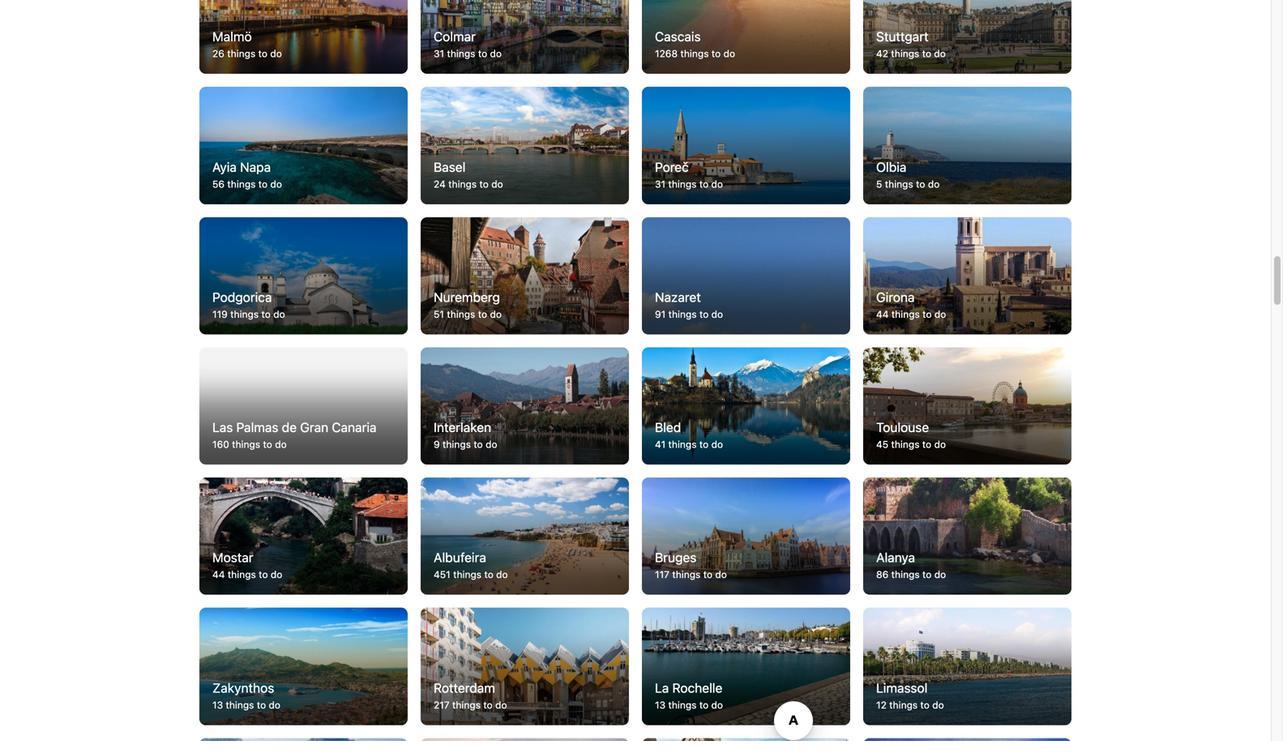 Task type: locate. For each thing, give the bounding box(es) containing it.
strasbourg image
[[642, 738, 851, 741]]

stuttgart
[[877, 29, 929, 44]]

limassol
[[877, 680, 928, 696]]

to inside 'mostar 44 things to do'
[[259, 569, 268, 580]]

do inside interlaken 9 things to do
[[486, 439, 498, 450]]

things inside poreč 31 things to do
[[669, 178, 697, 190]]

alanya
[[877, 550, 916, 565]]

things inside albufeira 451 things to do
[[453, 569, 482, 580]]

to for alanya
[[923, 569, 932, 580]]

la
[[655, 680, 669, 696]]

bruges 117 things to do
[[655, 550, 727, 580]]

44 down the girona
[[877, 308, 889, 320]]

do
[[270, 48, 282, 59], [490, 48, 502, 59], [724, 48, 736, 59], [935, 48, 946, 59], [270, 178, 282, 190], [492, 178, 503, 190], [712, 178, 723, 190], [928, 178, 940, 190], [273, 308, 285, 320], [490, 308, 502, 320], [712, 308, 723, 320], [935, 308, 947, 320], [275, 439, 287, 450], [486, 439, 498, 450], [712, 439, 723, 450], [935, 439, 946, 450], [271, 569, 283, 580], [496, 569, 508, 580], [716, 569, 727, 580], [935, 569, 947, 580], [269, 699, 281, 711], [496, 699, 507, 711], [712, 699, 723, 711], [933, 699, 945, 711]]

do inside nuremberg 51 things to do
[[490, 308, 502, 320]]

to for malmö
[[258, 48, 268, 59]]

podgorica 119 things to do
[[212, 289, 285, 320]]

las palmas de gran canaria image
[[199, 347, 408, 465]]

things down basel
[[449, 178, 477, 190]]

do for mostar
[[271, 569, 283, 580]]

0 horizontal spatial 44
[[212, 569, 225, 580]]

limassol 12 things to do
[[877, 680, 945, 711]]

13 down zakynthos
[[212, 699, 223, 711]]

do inside rotterdam 217 things to do
[[496, 699, 507, 711]]

to inside limassol 12 things to do
[[921, 699, 930, 711]]

to inside girona 44 things to do
[[923, 308, 932, 320]]

things down stuttgart
[[891, 48, 920, 59]]

santa cruz de tenerife image
[[421, 738, 629, 741]]

things for mostar
[[228, 569, 256, 580]]

24
[[434, 178, 446, 190]]

toulouse image
[[864, 347, 1072, 465]]

napa
[[240, 159, 271, 175]]

to inside the bled 41 things to do
[[700, 439, 709, 450]]

podgorica
[[212, 289, 272, 305]]

basel image
[[421, 87, 629, 204]]

do inside olbia 5 things to do
[[928, 178, 940, 190]]

poreč 31 things to do
[[655, 159, 723, 190]]

do for nuremberg
[[490, 308, 502, 320]]

zakynthos 13 things to do
[[212, 680, 281, 711]]

things for malmö
[[227, 48, 256, 59]]

do for podgorica
[[273, 308, 285, 320]]

toulouse
[[877, 420, 930, 435]]

things inside alanya 86 things to do
[[892, 569, 920, 580]]

2 13 from the left
[[655, 699, 666, 711]]

things for toulouse
[[892, 439, 920, 450]]

45
[[877, 439, 889, 450]]

do for girona
[[935, 308, 947, 320]]

do inside poreč 31 things to do
[[712, 178, 723, 190]]

do inside nazaret 91 things to do
[[712, 308, 723, 320]]

things inside nuremberg 51 things to do
[[447, 308, 475, 320]]

rotterdam image
[[421, 608, 629, 725]]

to inside bruges 117 things to do
[[704, 569, 713, 580]]

interlaken image
[[421, 347, 629, 465]]

1 13 from the left
[[212, 699, 223, 711]]

things down poreč
[[669, 178, 697, 190]]

things down the "limassol"
[[890, 699, 918, 711]]

to inside albufeira 451 things to do
[[484, 569, 494, 580]]

interlaken 9 things to do
[[434, 420, 498, 450]]

things inside malmö 26 things to do
[[227, 48, 256, 59]]

to inside zakynthos 13 things to do
[[257, 699, 266, 711]]

to inside podgorica 119 things to do
[[262, 308, 271, 320]]

0 horizontal spatial 31
[[434, 48, 444, 59]]

things inside las palmas de gran canaria 160 things to do
[[232, 439, 260, 450]]

to for interlaken
[[474, 439, 483, 450]]

to inside 'toulouse 45 things to do'
[[923, 439, 932, 450]]

to inside rotterdam 217 things to do
[[484, 699, 493, 711]]

las
[[212, 420, 233, 435]]

things down colmar
[[447, 48, 476, 59]]

things inside zakynthos 13 things to do
[[226, 699, 254, 711]]

toulouse 45 things to do
[[877, 420, 946, 450]]

canaria
[[332, 420, 377, 435]]

to for bruges
[[704, 569, 713, 580]]

cascais
[[655, 29, 701, 44]]

0 vertical spatial 31
[[434, 48, 444, 59]]

13
[[212, 699, 223, 711], [655, 699, 666, 711]]

things down mostar
[[228, 569, 256, 580]]

do inside la rochelle 13 things to do
[[712, 699, 723, 711]]

do inside podgorica 119 things to do
[[273, 308, 285, 320]]

things inside rotterdam 217 things to do
[[453, 699, 481, 711]]

things down rotterdam
[[453, 699, 481, 711]]

do inside limassol 12 things to do
[[933, 699, 945, 711]]

olbia
[[877, 159, 907, 175]]

do inside the bled 41 things to do
[[712, 439, 723, 450]]

things down interlaken
[[443, 439, 471, 450]]

olbia 5 things to do
[[877, 159, 940, 190]]

rotterdam
[[434, 680, 495, 696]]

ayia napa image
[[199, 87, 408, 204]]

things inside girona 44 things to do
[[892, 308, 920, 320]]

160
[[212, 439, 229, 450]]

to for toulouse
[[923, 439, 932, 450]]

do inside malmö 26 things to do
[[270, 48, 282, 59]]

olbia image
[[864, 87, 1072, 204]]

do inside stuttgart 42 things to do
[[935, 48, 946, 59]]

to for zakynthos
[[257, 699, 266, 711]]

nuremberg image
[[421, 217, 629, 334]]

things down zakynthos
[[226, 699, 254, 711]]

31
[[434, 48, 444, 59], [655, 178, 666, 190]]

do inside alanya 86 things to do
[[935, 569, 947, 580]]

to inside "cascais 1268 things to do"
[[712, 48, 721, 59]]

things for rotterdam
[[453, 699, 481, 711]]

to inside stuttgart 42 things to do
[[923, 48, 932, 59]]

mostar image
[[199, 478, 408, 595]]

to inside las palmas de gran canaria 160 things to do
[[263, 439, 272, 450]]

do inside colmar 31 things to do
[[490, 48, 502, 59]]

de
[[282, 420, 297, 435]]

0 vertical spatial 44
[[877, 308, 889, 320]]

things for albufeira
[[453, 569, 482, 580]]

things down albufeira
[[453, 569, 482, 580]]

things down olbia
[[885, 178, 914, 190]]

things down nazaret
[[669, 308, 697, 320]]

things down alanya at the right bottom
[[892, 569, 920, 580]]

stuttgart image
[[864, 0, 1072, 74]]

44 for girona
[[877, 308, 889, 320]]

malmö
[[212, 29, 252, 44]]

31 for colmar
[[434, 48, 444, 59]]

do inside "cascais 1268 things to do"
[[724, 48, 736, 59]]

things inside 'toulouse 45 things to do'
[[892, 439, 920, 450]]

do inside albufeira 451 things to do
[[496, 569, 508, 580]]

to inside colmar 31 things to do
[[478, 48, 488, 59]]

to inside 'basel 24 things to do'
[[480, 178, 489, 190]]

things inside limassol 12 things to do
[[890, 699, 918, 711]]

albufeira 451 things to do
[[434, 550, 508, 580]]

things inside 'basel 24 things to do'
[[449, 178, 477, 190]]

to inside malmö 26 things to do
[[258, 48, 268, 59]]

things inside the bled 41 things to do
[[669, 439, 697, 450]]

ayia
[[212, 159, 237, 175]]

1 vertical spatial 44
[[212, 569, 225, 580]]

gran
[[300, 420, 329, 435]]

to for rotterdam
[[484, 699, 493, 711]]

13 down la
[[655, 699, 666, 711]]

to inside nazaret 91 things to do
[[700, 308, 709, 320]]

44 inside 'mostar 44 things to do'
[[212, 569, 225, 580]]

do inside 'mostar 44 things to do'
[[271, 569, 283, 580]]

31 for poreč
[[655, 178, 666, 190]]

things inside colmar 31 things to do
[[447, 48, 476, 59]]

do inside girona 44 things to do
[[935, 308, 947, 320]]

do for olbia
[[928, 178, 940, 190]]

interlaken
[[434, 420, 491, 435]]

things for bled
[[669, 439, 697, 450]]

44 for mostar
[[212, 569, 225, 580]]

to inside olbia 5 things to do
[[916, 178, 926, 190]]

to for albufeira
[[484, 569, 494, 580]]

hvar image
[[199, 738, 408, 741]]

things down cascais
[[681, 48, 709, 59]]

do for bruges
[[716, 569, 727, 580]]

42
[[877, 48, 889, 59]]

1 vertical spatial 31
[[655, 178, 666, 190]]

31 down colmar
[[434, 48, 444, 59]]

things down palmas at the bottom of the page
[[232, 439, 260, 450]]

things for bruges
[[673, 569, 701, 580]]

86
[[877, 569, 889, 580]]

do inside zakynthos 13 things to do
[[269, 699, 281, 711]]

things inside nazaret 91 things to do
[[669, 308, 697, 320]]

do inside 'toulouse 45 things to do'
[[935, 439, 946, 450]]

things right 41
[[669, 439, 697, 450]]

things inside stuttgart 42 things to do
[[891, 48, 920, 59]]

do inside bruges 117 things to do
[[716, 569, 727, 580]]

things down podgorica in the top left of the page
[[230, 308, 259, 320]]

31 inside poreč 31 things to do
[[655, 178, 666, 190]]

31 inside colmar 31 things to do
[[434, 48, 444, 59]]

1 horizontal spatial 44
[[877, 308, 889, 320]]

44 inside girona 44 things to do
[[877, 308, 889, 320]]

things down toulouse
[[892, 439, 920, 450]]

1 horizontal spatial 13
[[655, 699, 666, 711]]

things inside bruges 117 things to do
[[673, 569, 701, 580]]

things down the rochelle
[[669, 699, 697, 711]]

1 horizontal spatial 31
[[655, 178, 666, 190]]

to inside alanya 86 things to do
[[923, 569, 932, 580]]

podgorica image
[[199, 217, 408, 334]]

things down bruges
[[673, 569, 701, 580]]

to inside interlaken 9 things to do
[[474, 439, 483, 450]]

to for girona
[[923, 308, 932, 320]]

44
[[877, 308, 889, 320], [212, 569, 225, 580]]

things down nuremberg
[[447, 308, 475, 320]]

to
[[258, 48, 268, 59], [478, 48, 488, 59], [712, 48, 721, 59], [923, 48, 932, 59], [259, 178, 268, 190], [480, 178, 489, 190], [700, 178, 709, 190], [916, 178, 926, 190], [262, 308, 271, 320], [478, 308, 487, 320], [700, 308, 709, 320], [923, 308, 932, 320], [263, 439, 272, 450], [474, 439, 483, 450], [700, 439, 709, 450], [923, 439, 932, 450], [259, 569, 268, 580], [484, 569, 494, 580], [704, 569, 713, 580], [923, 569, 932, 580], [257, 699, 266, 711], [484, 699, 493, 711], [700, 699, 709, 711], [921, 699, 930, 711]]

44 down mostar
[[212, 569, 225, 580]]

things down malmö
[[227, 48, 256, 59]]

things
[[227, 48, 256, 59], [447, 48, 476, 59], [681, 48, 709, 59], [891, 48, 920, 59], [227, 178, 256, 190], [449, 178, 477, 190], [669, 178, 697, 190], [885, 178, 914, 190], [230, 308, 259, 320], [447, 308, 475, 320], [669, 308, 697, 320], [892, 308, 920, 320], [232, 439, 260, 450], [443, 439, 471, 450], [669, 439, 697, 450], [892, 439, 920, 450], [228, 569, 256, 580], [453, 569, 482, 580], [673, 569, 701, 580], [892, 569, 920, 580], [226, 699, 254, 711], [453, 699, 481, 711], [669, 699, 697, 711], [890, 699, 918, 711]]

things inside podgorica 119 things to do
[[230, 308, 259, 320]]

0 horizontal spatial 13
[[212, 699, 223, 711]]

things inside 'mostar 44 things to do'
[[228, 569, 256, 580]]

12
[[877, 699, 887, 711]]

to inside nuremberg 51 things to do
[[478, 308, 487, 320]]

to for olbia
[[916, 178, 926, 190]]

things down the napa at the top left of the page
[[227, 178, 256, 190]]

things inside "cascais 1268 things to do"
[[681, 48, 709, 59]]

rochelle
[[673, 680, 723, 696]]

albufeira image
[[421, 478, 629, 595]]

to for mostar
[[259, 569, 268, 580]]

things for nuremberg
[[447, 308, 475, 320]]

31 down poreč
[[655, 178, 666, 190]]

nuremberg
[[434, 289, 500, 305]]

to for cascais
[[712, 48, 721, 59]]

13 inside zakynthos 13 things to do
[[212, 699, 223, 711]]

things inside olbia 5 things to do
[[885, 178, 914, 190]]

do inside 'basel 24 things to do'
[[492, 178, 503, 190]]

to inside poreč 31 things to do
[[700, 178, 709, 190]]

do for stuttgart
[[935, 48, 946, 59]]

56
[[212, 178, 225, 190]]

things inside interlaken 9 things to do
[[443, 439, 471, 450]]

things down the girona
[[892, 308, 920, 320]]

things for nazaret
[[669, 308, 697, 320]]



Task type: vqa. For each thing, say whether or not it's contained in the screenshot.
bottom superb element
no



Task type: describe. For each thing, give the bounding box(es) containing it.
117
[[655, 569, 670, 580]]

26
[[212, 48, 225, 59]]

mostar
[[212, 550, 253, 565]]

do for zakynthos
[[269, 699, 281, 711]]

do for toulouse
[[935, 439, 946, 450]]

things for olbia
[[885, 178, 914, 190]]

nazaret image
[[642, 217, 851, 334]]

to for podgorica
[[262, 308, 271, 320]]

to for basel
[[480, 178, 489, 190]]

to for stuttgart
[[923, 48, 932, 59]]

girona 44 things to do
[[877, 289, 947, 320]]

to for colmar
[[478, 48, 488, 59]]

things for basel
[[449, 178, 477, 190]]

malmö image
[[199, 0, 408, 74]]

bruges image
[[642, 478, 851, 595]]

do for albufeira
[[496, 569, 508, 580]]

limassol image
[[864, 608, 1072, 725]]

things for colmar
[[447, 48, 476, 59]]

zakynthos image
[[199, 608, 408, 725]]

things for cascais
[[681, 48, 709, 59]]

do for limassol
[[933, 699, 945, 711]]

bled image
[[642, 347, 851, 465]]

do for bled
[[712, 439, 723, 450]]

13 inside la rochelle 13 things to do
[[655, 699, 666, 711]]

poreč image
[[642, 87, 851, 204]]

colmar
[[434, 29, 476, 44]]

alanya 86 things to do
[[877, 550, 947, 580]]

do for basel
[[492, 178, 503, 190]]

la rochelle 13 things to do
[[655, 680, 723, 711]]

do for malmö
[[270, 48, 282, 59]]

do for nazaret
[[712, 308, 723, 320]]

cascais 1268 things to do
[[655, 29, 736, 59]]

1268
[[655, 48, 678, 59]]

things for interlaken
[[443, 439, 471, 450]]

things for zakynthos
[[226, 699, 254, 711]]

girona image
[[864, 217, 1072, 334]]

things for podgorica
[[230, 308, 259, 320]]

rotterdam 217 things to do
[[434, 680, 507, 711]]

bergen image
[[864, 738, 1072, 741]]

51
[[434, 308, 444, 320]]

217
[[434, 699, 450, 711]]

to for poreč
[[700, 178, 709, 190]]

to for bled
[[700, 439, 709, 450]]

malmö 26 things to do
[[212, 29, 282, 59]]

do inside ayia napa 56 things to do
[[270, 178, 282, 190]]

things for stuttgart
[[891, 48, 920, 59]]

basel 24 things to do
[[434, 159, 503, 190]]

5
[[877, 178, 883, 190]]

stuttgart 42 things to do
[[877, 29, 946, 59]]

colmar image
[[421, 0, 629, 74]]

to for nazaret
[[700, 308, 709, 320]]

nazaret 91 things to do
[[655, 289, 723, 320]]

things for alanya
[[892, 569, 920, 580]]

albufeira
[[434, 550, 486, 565]]

things for girona
[[892, 308, 920, 320]]

nuremberg 51 things to do
[[434, 289, 502, 320]]

nazaret
[[655, 289, 701, 305]]

zakynthos
[[212, 680, 274, 696]]

bruges
[[655, 550, 697, 565]]

do for poreč
[[712, 178, 723, 190]]

91
[[655, 308, 666, 320]]

palmas
[[236, 420, 279, 435]]

things inside ayia napa 56 things to do
[[227, 178, 256, 190]]

do inside las palmas de gran canaria 160 things to do
[[275, 439, 287, 450]]

41
[[655, 439, 666, 450]]

la rochelle image
[[642, 608, 851, 725]]

9
[[434, 439, 440, 450]]

things inside la rochelle 13 things to do
[[669, 699, 697, 711]]

to for nuremberg
[[478, 308, 487, 320]]

to inside la rochelle 13 things to do
[[700, 699, 709, 711]]

things for limassol
[[890, 699, 918, 711]]

ayia napa 56 things to do
[[212, 159, 282, 190]]

alanya image
[[864, 478, 1072, 595]]

las palmas de gran canaria 160 things to do
[[212, 420, 377, 450]]

do for cascais
[[724, 48, 736, 59]]

119
[[212, 308, 228, 320]]

colmar 31 things to do
[[434, 29, 502, 59]]

mostar 44 things to do
[[212, 550, 283, 580]]

to inside ayia napa 56 things to do
[[259, 178, 268, 190]]

bled
[[655, 420, 681, 435]]

cascais image
[[642, 0, 851, 74]]

do for alanya
[[935, 569, 947, 580]]

do for rotterdam
[[496, 699, 507, 711]]

girona
[[877, 289, 915, 305]]

451
[[434, 569, 451, 580]]

bled 41 things to do
[[655, 420, 723, 450]]

do for colmar
[[490, 48, 502, 59]]

poreč
[[655, 159, 689, 175]]

do for interlaken
[[486, 439, 498, 450]]

to for limassol
[[921, 699, 930, 711]]

basel
[[434, 159, 466, 175]]

things for poreč
[[669, 178, 697, 190]]



